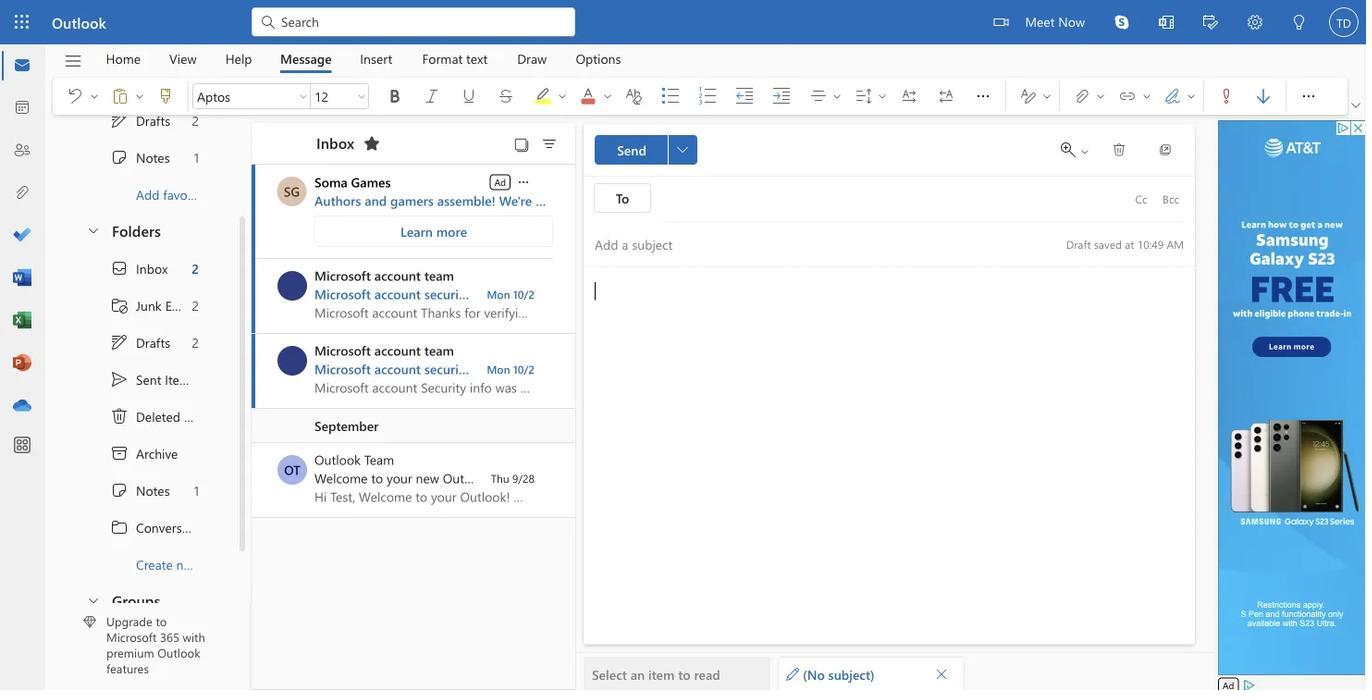 Task type: vqa. For each thing, say whether or not it's contained in the screenshot.
the View
yes



Task type: locate. For each thing, give the bounding box(es) containing it.
2 microsoft account team from the top
[[315, 342, 454, 359]]

0 vertical spatial mon
[[487, 287, 510, 302]]

mon 10/2
[[487, 287, 535, 302], [487, 362, 535, 377]]

message list section
[[252, 118, 576, 689]]

outlook inside message list no conversations selected list box
[[315, 451, 361, 468]]

0 vertical spatial mon 10/2
[[487, 287, 535, 302]]

 right  button
[[1300, 87, 1318, 105]]

outlook.com
[[443, 470, 517, 487]]

thu 9/28
[[491, 471, 535, 486]]

team up microsoft account security info was added
[[425, 342, 454, 359]]

 right 
[[89, 91, 100, 102]]

1 vertical spatial inbox
[[136, 260, 168, 277]]

1 drafts from the top
[[136, 112, 170, 129]]

1 horizontal spatial 
[[974, 87, 993, 105]]

team up microsoft account security info verification
[[425, 267, 454, 284]]

0 vertical spatial drafts
[[136, 112, 170, 129]]

tab list containing home
[[92, 44, 636, 73]]

2 up email
[[192, 260, 199, 277]]

mon 10/2 down the verification
[[487, 362, 535, 377]]

0 vertical spatial 1
[[194, 149, 199, 166]]

mon 10/2 for was
[[487, 362, 535, 377]]

help
[[225, 50, 252, 67]]

 for  deleted items
[[110, 408, 129, 426]]

2  drafts from the top
[[110, 334, 170, 352]]

2 10/2 from the top
[[513, 362, 535, 377]]

 left folders
[[86, 223, 101, 238]]

to button
[[594, 183, 651, 213]]

 button
[[451, 81, 488, 111]]

 inside " "
[[1042, 91, 1053, 102]]

 button left  at top
[[600, 81, 615, 111]]

1  tree item from the top
[[68, 139, 217, 176]]

outlook link
[[52, 0, 106, 44]]

 button
[[1101, 135, 1138, 165]]

1 horizontal spatial  button
[[525, 78, 571, 115]]

10/2 for verification
[[513, 287, 535, 302]]

 deleted items
[[110, 408, 215, 426]]

items inside  deleted items
[[184, 408, 215, 425]]

1 vertical spatial microsoft account team
[[315, 342, 454, 359]]

1 vertical spatial 1
[[194, 482, 199, 499]]

to inside upgrade to microsoft 365 with premium outlook features
[[156, 613, 167, 630]]

 right 
[[1080, 146, 1091, 157]]

 button inside include group
[[1140, 81, 1155, 111]]

security down more
[[425, 285, 470, 303]]

1 vertical spatial microsoft account team image
[[278, 346, 307, 376]]

outlook up 
[[52, 12, 106, 32]]

0 vertical spatial outlook
[[52, 12, 106, 32]]

 button
[[891, 81, 928, 111]]

text highlight color image
[[534, 87, 571, 105]]

new left folder
[[176, 556, 200, 573]]

new inside message list no conversations selected list box
[[416, 470, 439, 487]]

onedrive image
[[13, 397, 31, 415]]

 button
[[965, 78, 1002, 115], [1291, 78, 1328, 115]]

decrease indent image
[[736, 87, 773, 105]]

 drafts
[[110, 111, 170, 130], [110, 334, 170, 352]]

 button right "send"
[[668, 135, 698, 165]]

1 vertical spatial 
[[110, 482, 129, 500]]

microsoft account team image for microsoft account security info verification
[[278, 271, 307, 301]]

deleted
[[136, 408, 180, 425]]

to down team
[[371, 470, 383, 487]]

1 team from the top
[[425, 267, 454, 284]]

drafts down the  button on the top of page
[[136, 112, 170, 129]]

view
[[169, 50, 197, 67]]

0 horizontal spatial  button
[[668, 135, 698, 165]]

added
[[526, 360, 563, 378]]

1 microsoft account team image from the top
[[278, 271, 307, 301]]

learn more
[[401, 223, 467, 240]]

2 mon from the top
[[487, 362, 510, 377]]

2 mt from the top
[[283, 352, 302, 369]]

 inbox
[[110, 260, 168, 278]]

 tree item
[[68, 139, 217, 176], [68, 472, 217, 509]]

numbering image
[[699, 87, 736, 105]]

1 vertical spatial notes
[[136, 482, 170, 499]]

 down 
[[110, 111, 129, 130]]

0 vertical spatial 10/2
[[513, 287, 535, 302]]

 for  popup button
[[516, 175, 531, 190]]

your
[[387, 470, 412, 487]]

2 right "junk"
[[192, 297, 199, 314]]

 inside  
[[877, 91, 888, 102]]

to for microsoft
[[156, 613, 167, 630]]

 inside  
[[1080, 146, 1091, 157]]

0 vertical spatial mt
[[283, 277, 302, 294]]

2
[[192, 112, 199, 129], [192, 260, 199, 277], [192, 297, 199, 314], [192, 334, 199, 351]]

1 up favorite
[[194, 149, 199, 166]]

 button
[[414, 81, 451, 111]]

font color image
[[579, 87, 616, 105]]

notes down archive
[[136, 482, 170, 499]]

1  tree item from the top
[[68, 102, 217, 139]]

tree containing 
[[68, 250, 237, 583]]

 tree item
[[68, 287, 217, 324]]

outlook
[[52, 12, 106, 32], [315, 451, 361, 468], [158, 645, 200, 661]]

1 horizontal spatial outlook
[[158, 645, 200, 661]]

0 vertical spatial microsoft account team
[[315, 267, 454, 284]]


[[1112, 142, 1127, 157], [110, 408, 129, 426]]

0 vertical spatial team
[[425, 267, 454, 284]]

1 mon 10/2 from the top
[[487, 287, 535, 302]]

september heading
[[252, 409, 576, 443]]

0 horizontal spatial 
[[516, 175, 531, 190]]

upgrade
[[106, 613, 153, 630]]

1 horizontal spatial inbox
[[316, 133, 354, 152]]

team
[[364, 451, 394, 468]]

info left the verification
[[474, 285, 497, 303]]

2  tree item from the top
[[68, 472, 217, 509]]

format text
[[422, 50, 488, 67]]

 right 
[[1096, 91, 1107, 102]]

 
[[111, 87, 145, 105]]

team
[[425, 267, 454, 284], [425, 342, 454, 359]]

team for verification
[[425, 267, 454, 284]]

1 microsoft account team from the top
[[315, 267, 454, 284]]


[[786, 668, 799, 681]]

1 vertical spatial mon
[[487, 362, 510, 377]]

2 horizontal spatial to
[[678, 665, 691, 683]]

 button left groups
[[77, 583, 108, 618]]

 up 'premium features' image
[[86, 593, 101, 608]]

format text button
[[408, 44, 502, 73]]

2  from the top
[[110, 334, 129, 352]]

2 horizontal spatial outlook
[[315, 451, 361, 468]]

 inside tree
[[110, 482, 129, 500]]

1 vertical spatial new
[[176, 556, 200, 573]]

 tree item
[[68, 102, 217, 139], [68, 324, 217, 361]]

 tree item down  archive
[[68, 472, 217, 509]]

mon 10/2 up was on the bottom left
[[487, 287, 535, 302]]

notes inside tree
[[136, 482, 170, 499]]

to right upgrade
[[156, 613, 167, 630]]

1 horizontal spatial  button
[[1291, 78, 1328, 115]]

text
[[466, 50, 488, 67]]

 
[[1061, 142, 1091, 157]]

1 vertical spatial team
[[425, 342, 454, 359]]

inbox left 
[[316, 133, 354, 152]]

2 vertical spatial outlook
[[158, 645, 200, 661]]

security for was
[[425, 360, 470, 378]]

1 10/2 from the top
[[513, 287, 535, 302]]

 right send button
[[677, 144, 688, 155]]

1  from the top
[[110, 149, 129, 167]]

2 drafts from the top
[[136, 334, 170, 351]]

 inside reading pane main content
[[677, 144, 688, 155]]

0 vertical spatial  tree item
[[68, 102, 217, 139]]

1 vertical spatial info
[[474, 360, 497, 378]]

td image
[[1330, 7, 1359, 37]]

soma games image
[[277, 177, 307, 206]]

 right  button
[[974, 87, 993, 105]]

mt
[[283, 277, 302, 294], [283, 352, 302, 369]]


[[110, 111, 129, 130], [110, 334, 129, 352]]

 button
[[55, 45, 92, 77]]

 right ''
[[1186, 91, 1197, 102]]


[[497, 87, 515, 105]]


[[855, 87, 873, 105]]

 for 1st  dropdown button from right
[[1300, 87, 1318, 105]]

message list no conversations selected list box
[[252, 165, 576, 689]]

 right 
[[134, 91, 145, 102]]

 inside  
[[832, 91, 843, 102]]

1 vertical spatial mon 10/2
[[487, 362, 535, 377]]

 tree item
[[68, 435, 217, 472]]

2 info from the top
[[474, 360, 497, 378]]

0 horizontal spatial  button
[[132, 81, 147, 111]]

application
[[0, 0, 1367, 690]]

1 vertical spatial  tree item
[[68, 324, 217, 361]]

 inside  
[[134, 91, 145, 102]]

1 horizontal spatial new
[[416, 470, 439, 487]]

tags group
[[1208, 78, 1282, 111]]

10/2 down the verification
[[513, 362, 535, 377]]

mon for was
[[487, 362, 510, 377]]

2 team from the top
[[425, 342, 454, 359]]

 
[[855, 87, 888, 105]]


[[111, 87, 130, 105]]

people image
[[13, 142, 31, 160]]

0 vertical spatial  notes
[[110, 149, 170, 167]]

 button down td icon
[[1348, 96, 1365, 115]]

Font size text field
[[311, 85, 353, 107]]

outlook inside banner
[[52, 12, 106, 32]]

0 horizontal spatial 
[[677, 144, 688, 155]]

format
[[422, 50, 463, 67]]

1  notes from the top
[[110, 149, 170, 167]]

 right 
[[1042, 91, 1053, 102]]

0 vertical spatial 
[[110, 149, 129, 167]]

folders tree item
[[68, 213, 217, 250]]

 button
[[615, 81, 652, 111]]

mt for microsoft account security info was added
[[283, 352, 302, 369]]

0 vertical spatial microsoft account team image
[[278, 271, 307, 301]]

2 inside  junk email 2
[[192, 297, 199, 314]]

 button right  on the right top of the page
[[1140, 81, 1155, 111]]

drafts inside tree
[[136, 334, 170, 351]]

Select a conversation checkbox
[[278, 271, 315, 301], [278, 346, 315, 376]]

0 vertical spatial  button
[[1348, 96, 1365, 115]]

0 horizontal spatial new
[[176, 556, 200, 573]]

 button
[[509, 130, 535, 156]]

soma
[[315, 173, 348, 191]]

microsoft account team up microsoft account security info was added
[[315, 342, 454, 359]]

1 1 from the top
[[194, 149, 199, 166]]

 search field
[[252, 0, 576, 42]]

2 down font text box on the top left of page
[[192, 112, 199, 129]]

1 vertical spatial  tree item
[[68, 472, 217, 509]]

microsoft account team image
[[278, 271, 307, 301], [278, 346, 307, 376]]

1 mt from the top
[[283, 277, 302, 294]]

select a conversation checkbox for microsoft account security info was added
[[278, 346, 315, 376]]

soma games
[[315, 173, 391, 191]]

to for your
[[371, 470, 383, 487]]

1 mon from the top
[[487, 287, 510, 302]]

 notes up  tree item
[[110, 482, 170, 500]]

 inside  
[[1186, 91, 1197, 102]]

 up add favorite tree item
[[110, 149, 129, 167]]

premium features image
[[83, 616, 96, 629]]

learn
[[401, 223, 433, 240]]

 
[[1020, 87, 1053, 105]]

email
[[165, 297, 196, 314]]

2 vertical spatial to
[[678, 665, 691, 683]]

2 mon 10/2 from the top
[[487, 362, 535, 377]]


[[937, 87, 956, 105]]

outlook for outlook team
[[315, 451, 361, 468]]

 down the 
[[110, 334, 129, 352]]

2 1 from the top
[[194, 482, 199, 499]]

1 vertical spatial  button
[[668, 135, 698, 165]]

at
[[1125, 236, 1135, 251]]

security left was on the bottom left
[[425, 360, 470, 378]]

 archive
[[110, 445, 178, 463]]

info left was on the bottom left
[[474, 360, 497, 378]]

outlook right 'premium'
[[158, 645, 200, 661]]

include group
[[1064, 78, 1200, 115]]

basic text group
[[192, 78, 1002, 115]]

 button right 
[[87, 81, 102, 111]]

1 vertical spatial 
[[110, 408, 129, 426]]

 button inside clipboard group
[[132, 81, 147, 111]]

 button
[[570, 78, 616, 115], [87, 81, 102, 111], [555, 81, 570, 111], [600, 81, 615, 111]]

1 security from the top
[[425, 285, 470, 303]]

 down td icon
[[1352, 101, 1361, 110]]

 button
[[1245, 81, 1282, 111]]

1 vertical spatial to
[[156, 613, 167, 630]]

10/2 up was on the bottom left
[[513, 287, 535, 302]]

1 horizontal spatial 
[[1112, 142, 1127, 157]]

1 vertical spatial select a conversation checkbox
[[278, 346, 315, 376]]

1 info from the top
[[474, 285, 497, 303]]

 button right 
[[965, 78, 1002, 115]]

2 notes from the top
[[136, 482, 170, 499]]

2 horizontal spatial  button
[[1140, 81, 1155, 111]]

0 vertical spatial  drafts
[[110, 111, 170, 130]]

1 2 from the top
[[192, 112, 199, 129]]

welcome to your new outlook.com account
[[315, 470, 566, 487]]

to left read
[[678, 665, 691, 683]]

1 vertical spatial items
[[184, 408, 215, 425]]

tree
[[68, 250, 237, 583]]

0 horizontal spatial to
[[156, 613, 167, 630]]

0 vertical spatial  tree item
[[68, 139, 217, 176]]

 tree item up add
[[68, 139, 217, 176]]

10/2 for was
[[513, 362, 535, 377]]


[[1255, 87, 1273, 105]]

welcome
[[315, 470, 368, 487]]

1 horizontal spatial to
[[371, 470, 383, 487]]

items inside  sent items
[[165, 371, 196, 388]]

 drafts up  tree item
[[110, 334, 170, 352]]

1 select a conversation checkbox from the top
[[278, 271, 315, 301]]

help button
[[212, 44, 266, 73]]

 up 
[[110, 408, 129, 426]]

1 vertical spatial  drafts
[[110, 334, 170, 352]]

to inside message list no conversations selected list box
[[371, 470, 383, 487]]

 button
[[525, 78, 571, 115], [132, 81, 147, 111], [1140, 81, 1155, 111]]

excel image
[[13, 312, 31, 330]]

0 horizontal spatial 
[[110, 408, 129, 426]]

 notes up add favorite tree item
[[110, 149, 170, 167]]

 for first  dropdown button from the left
[[974, 87, 993, 105]]

2 security from the top
[[425, 360, 470, 378]]

security
[[425, 285, 470, 303], [425, 360, 470, 378]]

0 vertical spatial items
[[165, 371, 196, 388]]

to do image
[[13, 227, 31, 245]]

0 vertical spatial notes
[[136, 149, 170, 166]]

 button right 
[[132, 81, 147, 111]]

2 2 from the top
[[192, 260, 199, 277]]

account down the learn
[[374, 285, 421, 303]]

 button left font color icon
[[555, 81, 570, 111]]

 right ad
[[516, 175, 531, 190]]

sent
[[136, 371, 161, 388]]

 for second  tree item from the bottom
[[110, 149, 129, 167]]

0 vertical spatial inbox
[[316, 133, 354, 152]]

2  from the top
[[110, 482, 129, 500]]

1 inside tree
[[194, 482, 199, 499]]

mon
[[487, 287, 510, 302], [487, 362, 510, 377]]

tab list
[[92, 44, 636, 73]]

outlook inside upgrade to microsoft 365 with premium outlook features
[[158, 645, 200, 661]]

info for verification
[[474, 285, 497, 303]]

0 vertical spatial to
[[371, 470, 383, 487]]

team for was
[[425, 342, 454, 359]]

0 horizontal spatial inbox
[[136, 260, 168, 277]]

inbox inside "inbox "
[[316, 133, 354, 152]]

 right  on the right top of the page
[[1142, 91, 1153, 102]]

1 vertical spatial security
[[425, 360, 470, 378]]

mon left 'added'
[[487, 362, 510, 377]]

0 vertical spatial info
[[474, 285, 497, 303]]

 
[[1164, 87, 1197, 105]]

0 horizontal spatial outlook
[[52, 12, 106, 32]]

 inside button
[[1112, 142, 1127, 157]]

365
[[160, 629, 179, 645]]

verification
[[500, 285, 566, 303]]

premium
[[106, 645, 154, 661]]

 button down draw "button"
[[525, 78, 571, 115]]

0 vertical spatial security
[[425, 285, 470, 303]]

0 vertical spatial new
[[416, 470, 439, 487]]

0 horizontal spatial  button
[[965, 78, 1002, 115]]

1 vertical spatial 
[[110, 334, 129, 352]]

0 vertical spatial select a conversation checkbox
[[278, 271, 315, 301]]

2 down email
[[192, 334, 199, 351]]

microsoft account team down the learn
[[315, 267, 454, 284]]

send
[[617, 141, 647, 158]]

new right your at the bottom left of the page
[[416, 470, 439, 487]]

1 vertical spatial outlook
[[315, 451, 361, 468]]

Add a subject text field
[[584, 229, 1050, 259]]

 right 
[[877, 91, 888, 102]]

info for was
[[474, 360, 497, 378]]

2  button from the left
[[1291, 78, 1328, 115]]

select an item to read
[[592, 665, 721, 683]]

 right  
[[1112, 142, 1127, 157]]

1 vertical spatial mt
[[283, 352, 302, 369]]

 inside  popup button
[[516, 175, 531, 190]]

microsoft account team
[[315, 267, 454, 284], [315, 342, 454, 359]]

2 horizontal spatial 
[[1300, 87, 1318, 105]]

 right 
[[832, 91, 843, 102]]

 
[[1073, 87, 1107, 105]]

 junk email 2
[[110, 297, 199, 315]]

am
[[1167, 236, 1184, 251]]

3 2 from the top
[[192, 297, 199, 314]]

notes up add
[[136, 149, 170, 166]]

draw button
[[504, 44, 561, 73]]

1 vertical spatial 
[[677, 144, 688, 155]]

 button right  button
[[1291, 78, 1328, 115]]

bullets image
[[662, 87, 699, 105]]

 down 
[[110, 482, 129, 500]]

clipboard group
[[56, 78, 184, 115]]

outlook up welcome
[[315, 451, 361, 468]]

mon up was on the bottom left
[[487, 287, 510, 302]]

features
[[106, 660, 149, 676]]

1 horizontal spatial 
[[1352, 101, 1361, 110]]

1 vertical spatial drafts
[[136, 334, 170, 351]]

0 vertical spatial 
[[1112, 142, 1127, 157]]

4 2 from the top
[[192, 334, 199, 351]]

 button left folders
[[77, 213, 108, 248]]

1 notes from the top
[[136, 149, 170, 166]]

items right deleted
[[184, 408, 215, 425]]

items right sent
[[165, 371, 196, 388]]

2 select a conversation checkbox from the top
[[278, 346, 315, 376]]

2  notes from the top
[[110, 482, 170, 500]]

inbox right 
[[136, 260, 168, 277]]

0 vertical spatial 
[[110, 111, 129, 130]]

1 down  tree item
[[194, 482, 199, 499]]

 button
[[377, 81, 414, 111]]

1 vertical spatial 10/2
[[513, 362, 535, 377]]

 button
[[535, 130, 564, 156]]


[[974, 87, 993, 105], [1300, 87, 1318, 105], [516, 175, 531, 190]]

set your advertising preferences image
[[1242, 678, 1257, 690]]

drafts up  sent items on the bottom left of page
[[136, 334, 170, 351]]

 inside tree item
[[110, 408, 129, 426]]

drafts for first  tree item from the bottom
[[136, 334, 170, 351]]

 inside the basic text group
[[974, 87, 993, 105]]

2  tree item from the top
[[68, 324, 217, 361]]

1 vertical spatial  notes
[[110, 482, 170, 500]]

 inside tree
[[110, 334, 129, 352]]

new
[[416, 470, 439, 487], [176, 556, 200, 573]]

2 microsoft account team image from the top
[[278, 346, 307, 376]]


[[1159, 15, 1174, 30]]

 drafts down   at the top left
[[110, 111, 170, 130]]



Task type: describe. For each thing, give the bounding box(es) containing it.
 tree item
[[68, 398, 217, 435]]

microsoft account team image for microsoft account security info was added
[[278, 346, 307, 376]]

now
[[1059, 12, 1085, 30]]

 
[[810, 87, 843, 105]]

 button
[[1233, 0, 1278, 47]]


[[63, 51, 83, 71]]

was
[[500, 360, 523, 378]]

1 for second  tree item from the bottom
[[194, 149, 199, 166]]

 sent items
[[110, 371, 196, 389]]

 inside groups tree item
[[86, 593, 101, 608]]

mt for microsoft account security info verification
[[283, 277, 302, 294]]

word image
[[13, 269, 31, 288]]

message button
[[266, 44, 346, 73]]

 button
[[1189, 0, 1233, 47]]

draw
[[517, 50, 547, 67]]

create
[[136, 556, 173, 573]]

 left font color icon
[[557, 91, 568, 102]]

games
[[351, 173, 391, 191]]

 button
[[929, 661, 955, 687]]

items for 
[[165, 371, 196, 388]]

mail image
[[13, 56, 31, 75]]

 for 1st  tree item from the bottom
[[110, 482, 129, 500]]

items for 
[[184, 408, 215, 425]]

outlook team
[[315, 451, 394, 468]]

cc button
[[1127, 184, 1157, 214]]

groups tree item
[[68, 583, 217, 620]]

meet
[[1026, 12, 1055, 30]]

saved
[[1094, 236, 1122, 251]]

upgrade to microsoft 365 with premium outlook features
[[106, 613, 205, 676]]

mon for verification
[[487, 287, 510, 302]]

 button
[[56, 81, 87, 111]]


[[110, 297, 129, 315]]

notes for second  tree item from the bottom
[[136, 149, 170, 166]]

read
[[694, 665, 721, 683]]

outlook banner
[[0, 0, 1367, 47]]

files image
[[13, 184, 31, 203]]

 notes inside tree
[[110, 482, 170, 500]]


[[514, 136, 530, 153]]

add
[[136, 186, 160, 203]]

more apps image
[[13, 437, 31, 455]]

outlook for outlook
[[52, 12, 106, 32]]

 inside  
[[1142, 91, 1153, 102]]

 button
[[357, 129, 387, 158]]

to inside select an item to read button
[[678, 665, 691, 683]]

microsoft account team for microsoft account security info was added
[[315, 342, 454, 359]]

 button inside folders tree item
[[77, 213, 108, 248]]

microsoft account team for microsoft account security info verification
[[315, 267, 454, 284]]

 tree item
[[68, 509, 217, 546]]

notes for 1st  tree item from the bottom
[[136, 482, 170, 499]]

1  drafts from the top
[[110, 111, 170, 130]]

bcc
[[1163, 192, 1180, 206]]

home
[[106, 50, 141, 67]]


[[935, 668, 948, 681]]

 tree item
[[68, 250, 217, 287]]

create new folder
[[136, 556, 237, 573]]

inbox inside  inbox
[[136, 260, 168, 277]]

Font text field
[[193, 85, 295, 107]]


[[110, 260, 129, 278]]


[[259, 13, 278, 31]]

 (no subject)
[[786, 665, 875, 683]]

 button
[[147, 81, 184, 111]]

meet now
[[1026, 12, 1085, 30]]

application containing outlook
[[0, 0, 1367, 690]]

home button
[[92, 44, 155, 73]]

1  from the top
[[110, 111, 129, 130]]

create new folder tree item
[[68, 546, 237, 583]]

security for verification
[[425, 285, 470, 303]]

insert button
[[346, 44, 406, 73]]


[[1164, 87, 1182, 105]]

inbox heading
[[292, 123, 387, 164]]

9/28
[[513, 471, 535, 486]]

folders
[[112, 220, 161, 240]]

 left the font size text field
[[298, 91, 309, 102]]


[[66, 87, 84, 105]]

2 inside  tree item
[[192, 260, 199, 277]]

view button
[[156, 44, 211, 73]]

draft saved at 10:49 am
[[1067, 236, 1184, 251]]

 button for 
[[1140, 81, 1155, 111]]

options button
[[562, 44, 635, 73]]

microsoft inside upgrade to microsoft 365 with premium outlook features
[[106, 629, 157, 645]]

message
[[280, 50, 332, 67]]


[[110, 371, 129, 389]]

send button
[[595, 135, 669, 165]]

outlook team image
[[278, 455, 307, 485]]


[[1158, 142, 1173, 157]]

 
[[66, 87, 100, 105]]

 button right the font size text field
[[354, 83, 369, 109]]

 inside the  
[[89, 91, 100, 102]]

 button inside clipboard group
[[87, 81, 102, 111]]


[[994, 15, 1009, 30]]

archive
[[136, 445, 178, 462]]

add favorite tree item
[[68, 176, 217, 213]]

1  button from the left
[[965, 78, 1002, 115]]

1 horizontal spatial  button
[[1348, 96, 1365, 115]]

an
[[631, 665, 645, 683]]

 button
[[1208, 81, 1245, 111]]

0 vertical spatial 
[[1352, 101, 1361, 110]]

 right the font size text field
[[356, 91, 367, 102]]

 button inside dropdown button
[[555, 81, 570, 111]]

 button
[[1100, 0, 1145, 44]]

 left  at top
[[602, 91, 613, 102]]

account right thu
[[521, 470, 566, 487]]

 button
[[515, 173, 532, 191]]


[[110, 445, 129, 463]]

microsoft account security info verification
[[315, 285, 566, 303]]

to
[[616, 189, 630, 206]]

 inside  
[[1096, 91, 1107, 102]]

microsoft account security info was added
[[315, 360, 563, 378]]


[[1248, 15, 1263, 30]]

 button for 
[[132, 81, 147, 111]]

add favorite
[[136, 186, 206, 203]]

 button
[[928, 81, 965, 111]]


[[423, 87, 441, 105]]


[[1061, 142, 1076, 157]]

increase indent image
[[773, 87, 810, 105]]

mon 10/2 for verification
[[487, 287, 535, 302]]

sg
[[284, 183, 300, 200]]

 inside folders tree item
[[86, 223, 101, 238]]

tab list inside application
[[92, 44, 636, 73]]

 
[[1119, 87, 1153, 105]]

 button
[[1278, 0, 1322, 47]]

 button
[[1147, 135, 1184, 165]]

subject)
[[829, 665, 875, 683]]

options
[[576, 50, 621, 67]]


[[1119, 87, 1137, 105]]

 button inside reading pane main content
[[668, 135, 698, 165]]

account up microsoft account security info verification
[[374, 267, 421, 284]]

left-rail-appbar navigation
[[4, 44, 41, 427]]

reading pane main content
[[576, 116, 1214, 690]]

new inside tree item
[[176, 556, 200, 573]]

calendar image
[[13, 99, 31, 118]]

 button inside groups tree item
[[77, 583, 108, 618]]

 tree item
[[68, 361, 217, 398]]

select a conversation checkbox for microsoft account security info verification
[[278, 271, 315, 301]]

Message body, press Alt+F10 to exit text field
[[595, 282, 1184, 539]]

account up microsoft account security info was added
[[374, 342, 421, 359]]

 button down options "button" at the top left of page
[[570, 78, 616, 115]]

cc
[[1136, 192, 1148, 206]]

 button down message button
[[296, 83, 311, 109]]

 for 
[[1112, 142, 1127, 157]]

folder
[[203, 556, 237, 573]]

select
[[592, 665, 627, 683]]

item
[[649, 665, 675, 683]]

 button
[[488, 81, 525, 111]]

september
[[315, 417, 379, 434]]

account up september heading
[[374, 360, 421, 378]]

 button
[[1109, 81, 1140, 111]]

1 for 1st  tree item from the bottom
[[194, 482, 199, 499]]

Select a conversation checkbox
[[278, 455, 315, 485]]

 drafts inside tree
[[110, 334, 170, 352]]

thu
[[491, 471, 509, 486]]

powerpoint image
[[13, 354, 31, 373]]

drafts for 2nd  tree item from the bottom
[[136, 112, 170, 129]]

more
[[436, 223, 467, 240]]

Search field
[[279, 12, 564, 31]]



